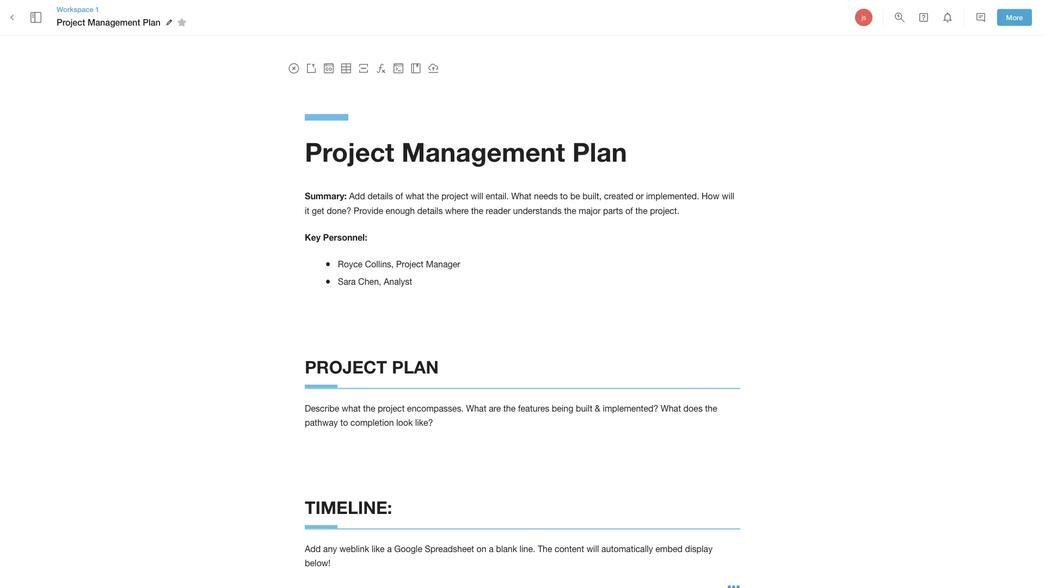 Task type: describe. For each thing, give the bounding box(es) containing it.
more
[[1007, 13, 1024, 22]]

enough
[[386, 205, 415, 216]]

google
[[394, 544, 423, 554]]

what inside add details of what the project will entail. what needs to be built, created or implemented. how will it get done? provide enough details where the reader understands the major parts of the project.
[[512, 191, 532, 201]]

be
[[571, 191, 581, 201]]

built
[[576, 403, 593, 413]]

it
[[305, 205, 310, 216]]

created
[[604, 191, 634, 201]]

workspace 1
[[57, 5, 99, 13]]

where
[[445, 205, 469, 216]]

project plan
[[305, 357, 439, 377]]

blank
[[496, 544, 517, 554]]

0 horizontal spatial details
[[368, 191, 393, 201]]

sara
[[338, 276, 356, 286]]

js button
[[854, 7, 875, 28]]

content
[[555, 544, 585, 554]]

embed
[[656, 544, 683, 554]]

provide
[[354, 205, 383, 216]]

royce
[[338, 259, 363, 269]]

built,
[[583, 191, 602, 201]]

to inside describe what the project encompasses. what are the features being built & implemented? what does the pathway to completion look like?
[[341, 418, 348, 428]]

implemented?
[[603, 403, 659, 413]]

done?
[[327, 205, 351, 216]]

0 horizontal spatial will
[[471, 191, 483, 201]]

0 vertical spatial management
[[88, 17, 140, 27]]

royce collins, project manager
[[338, 259, 461, 269]]

0 vertical spatial of
[[396, 191, 403, 201]]

more button
[[998, 9, 1033, 26]]

project inside describe what the project encompasses. what are the features being built & implemented? what does the pathway to completion look like?
[[378, 403, 405, 413]]

to inside add details of what the project will entail. what needs to be built, created or implemented. how will it get done? provide enough details where the reader understands the major parts of the project.
[[560, 191, 568, 201]]

analyst
[[384, 276, 413, 286]]

timeline:
[[305, 497, 392, 518]]

1
[[95, 5, 99, 13]]

implemented.
[[647, 191, 700, 201]]

sara chen, analyst
[[338, 276, 413, 286]]

1 horizontal spatial details
[[418, 205, 443, 216]]

key
[[305, 232, 321, 242]]

understands
[[513, 205, 562, 216]]

or
[[636, 191, 644, 201]]

describe
[[305, 403, 340, 413]]

needs
[[534, 191, 558, 201]]

1 horizontal spatial plan
[[573, 136, 627, 168]]

any
[[323, 544, 337, 554]]

&
[[595, 403, 601, 413]]

what inside add details of what the project will entail. what needs to be built, created or implemented. how will it get done? provide enough details where the reader understands the major parts of the project.
[[406, 191, 425, 201]]

how
[[702, 191, 720, 201]]

0 vertical spatial project management plan
[[57, 17, 161, 27]]



Task type: locate. For each thing, give the bounding box(es) containing it.
2 horizontal spatial will
[[722, 191, 735, 201]]

pathway
[[305, 418, 338, 428]]

1 vertical spatial plan
[[573, 136, 627, 168]]

add up provide
[[349, 191, 365, 201]]

1 horizontal spatial what
[[406, 191, 425, 201]]

what left the are
[[466, 403, 487, 413]]

1 horizontal spatial of
[[626, 205, 633, 216]]

0 horizontal spatial what
[[466, 403, 487, 413]]

1 a from the left
[[387, 544, 392, 554]]

what up enough
[[406, 191, 425, 201]]

add inside add details of what the project will entail. what needs to be built, created or implemented. how will it get done? provide enough details where the reader understands the major parts of the project.
[[349, 191, 365, 201]]

0 horizontal spatial of
[[396, 191, 403, 201]]

0 horizontal spatial project management plan
[[57, 17, 161, 27]]

are
[[489, 403, 501, 413]]

1 horizontal spatial project
[[305, 136, 395, 168]]

1 horizontal spatial what
[[512, 191, 532, 201]]

project up look
[[378, 403, 405, 413]]

add for details
[[349, 191, 365, 201]]

chen,
[[358, 276, 382, 286]]

below!
[[305, 558, 331, 568]]

plan left the favorite image
[[143, 17, 161, 27]]

look
[[397, 418, 413, 428]]

automatically
[[602, 544, 653, 554]]

to left be
[[560, 191, 568, 201]]

will right content
[[587, 544, 599, 554]]

encompasses.
[[407, 403, 464, 413]]

of right parts
[[626, 205, 633, 216]]

project up where
[[442, 191, 469, 201]]

1 vertical spatial management
[[402, 136, 565, 168]]

1 horizontal spatial will
[[587, 544, 599, 554]]

workspace 1 link
[[57, 4, 190, 14]]

0 vertical spatial project
[[57, 17, 85, 27]]

1 vertical spatial details
[[418, 205, 443, 216]]

a right the on
[[489, 544, 494, 554]]

spreadsheet
[[425, 544, 474, 554]]

what up completion
[[342, 403, 361, 413]]

project
[[442, 191, 469, 201], [378, 403, 405, 413]]

project.
[[650, 205, 680, 216]]

1 horizontal spatial project
[[442, 191, 469, 201]]

0 horizontal spatial management
[[88, 17, 140, 27]]

key personnel:
[[305, 232, 367, 242]]

reader
[[486, 205, 511, 216]]

0 horizontal spatial plan
[[143, 17, 161, 27]]

1 vertical spatial project
[[378, 403, 405, 413]]

a right like on the bottom left
[[387, 544, 392, 554]]

line.
[[520, 544, 536, 554]]

what up understands
[[512, 191, 532, 201]]

what
[[512, 191, 532, 201], [466, 403, 487, 413], [661, 403, 681, 413]]

1 horizontal spatial add
[[349, 191, 365, 201]]

add details of what the project will entail. what needs to be built, created or implemented. how will it get done? provide enough details where the reader understands the major parts of the project.
[[305, 191, 737, 216]]

favorite image
[[175, 16, 188, 29]]

1 horizontal spatial a
[[489, 544, 494, 554]]

will
[[471, 191, 483, 201], [722, 191, 735, 201], [587, 544, 599, 554]]

0 horizontal spatial a
[[387, 544, 392, 554]]

will inside add any weblink like a google spreadsheet on a blank line. the content will automatically embed display below!
[[587, 544, 599, 554]]

1 vertical spatial of
[[626, 205, 633, 216]]

add any weblink like a google spreadsheet on a blank line. the content will automatically embed display below!
[[305, 544, 715, 568]]

will left entail.
[[471, 191, 483, 201]]

1 horizontal spatial project management plan
[[305, 136, 627, 168]]

1 horizontal spatial to
[[560, 191, 568, 201]]

major
[[579, 205, 601, 216]]

add inside add any weblink like a google spreadsheet on a blank line. the content will automatically embed display below!
[[305, 544, 321, 554]]

personnel:
[[323, 232, 367, 242]]

display
[[685, 544, 713, 554]]

project management plan up entail.
[[305, 136, 627, 168]]

1 vertical spatial project
[[305, 136, 395, 168]]

completion
[[351, 418, 394, 428]]

project down workspace
[[57, 17, 85, 27]]

2 horizontal spatial what
[[661, 403, 681, 413]]

0 vertical spatial project
[[442, 191, 469, 201]]

project
[[305, 357, 387, 377]]

details
[[368, 191, 393, 201], [418, 205, 443, 216]]

manager
[[426, 259, 461, 269]]

parts
[[603, 205, 623, 216]]

what left does
[[661, 403, 681, 413]]

add for any
[[305, 544, 321, 554]]

features
[[518, 403, 550, 413]]

0 horizontal spatial project
[[378, 403, 405, 413]]

to
[[560, 191, 568, 201], [341, 418, 348, 428]]

being
[[552, 403, 574, 413]]

1 vertical spatial project management plan
[[305, 136, 627, 168]]

the
[[538, 544, 553, 554]]

project inside add details of what the project will entail. what needs to be built, created or implemented. how will it get done? provide enough details where the reader understands the major parts of the project.
[[442, 191, 469, 201]]

collins,
[[365, 259, 394, 269]]

the
[[427, 191, 439, 201], [471, 205, 484, 216], [564, 205, 577, 216], [636, 205, 648, 216], [363, 403, 376, 413], [504, 403, 516, 413], [705, 403, 718, 413]]

project up analyst in the top of the page
[[396, 259, 424, 269]]

weblink
[[340, 544, 369, 554]]

project management plan down 1
[[57, 17, 161, 27]]

a
[[387, 544, 392, 554], [489, 544, 494, 554]]

0 vertical spatial plan
[[143, 17, 161, 27]]

project up summary:
[[305, 136, 395, 168]]

2 vertical spatial project
[[396, 259, 424, 269]]

management
[[88, 17, 140, 27], [402, 136, 565, 168]]

0 vertical spatial to
[[560, 191, 568, 201]]

0 horizontal spatial what
[[342, 403, 361, 413]]

0 horizontal spatial project
[[57, 17, 85, 27]]

0 vertical spatial what
[[406, 191, 425, 201]]

of
[[396, 191, 403, 201], [626, 205, 633, 216]]

summary:
[[305, 191, 347, 201]]

plan
[[143, 17, 161, 27], [573, 136, 627, 168]]

add
[[349, 191, 365, 201], [305, 544, 321, 554]]

1 horizontal spatial management
[[402, 136, 565, 168]]

what
[[406, 191, 425, 201], [342, 403, 361, 413]]

0 horizontal spatial add
[[305, 544, 321, 554]]

1 vertical spatial to
[[341, 418, 348, 428]]

of up enough
[[396, 191, 403, 201]]

on
[[477, 544, 487, 554]]

2 a from the left
[[489, 544, 494, 554]]

details up provide
[[368, 191, 393, 201]]

will right how
[[722, 191, 735, 201]]

add up below! at the bottom
[[305, 544, 321, 554]]

0 vertical spatial details
[[368, 191, 393, 201]]

0 horizontal spatial to
[[341, 418, 348, 428]]

entail.
[[486, 191, 509, 201]]

plan up built,
[[573, 136, 627, 168]]

like?
[[415, 418, 433, 428]]

2 horizontal spatial project
[[396, 259, 424, 269]]

get
[[312, 205, 325, 216]]

1 vertical spatial add
[[305, 544, 321, 554]]

1 vertical spatial what
[[342, 403, 361, 413]]

details left where
[[418, 205, 443, 216]]

plan
[[392, 357, 439, 377]]

project management plan
[[57, 17, 161, 27], [305, 136, 627, 168]]

0 vertical spatial add
[[349, 191, 365, 201]]

workspace
[[57, 5, 94, 13]]

js
[[862, 14, 867, 21]]

project
[[57, 17, 85, 27], [305, 136, 395, 168], [396, 259, 424, 269]]

describe what the project encompasses. what are the features being built & implemented? what does the pathway to completion look like?
[[305, 403, 720, 428]]

management down workspace 1 link
[[88, 17, 140, 27]]

does
[[684, 403, 703, 413]]

like
[[372, 544, 385, 554]]

what inside describe what the project encompasses. what are the features being built & implemented? what does the pathway to completion look like?
[[342, 403, 361, 413]]

management up entail.
[[402, 136, 565, 168]]

to right pathway
[[341, 418, 348, 428]]



Task type: vqa. For each thing, say whether or not it's contained in the screenshot.
Explore
no



